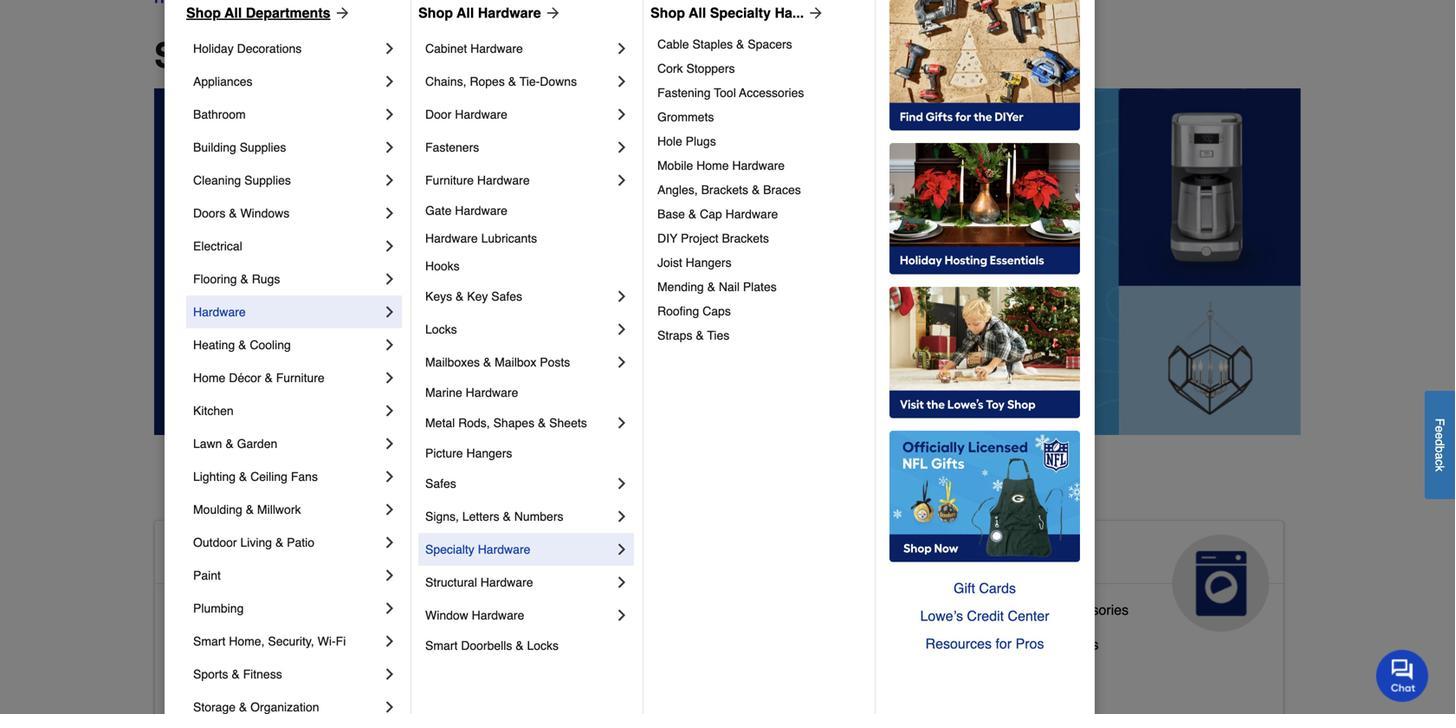 Task type: vqa. For each thing, say whether or not it's contained in the screenshot.
Signs, Letters & Numbers Link
yes



Task type: locate. For each thing, give the bounding box(es) containing it.
brackets down 'mobile home hardware'
[[702, 183, 749, 197]]

arrow right image inside shop all specialty ha... link
[[804, 4, 825, 22]]

keys
[[425, 289, 452, 303]]

hardware down the fasteners link
[[477, 173, 530, 187]]

accessible for accessible bedroom
[[169, 636, 235, 652]]

hooks link
[[425, 252, 631, 280]]

0 horizontal spatial hangers
[[467, 446, 512, 460]]

metal
[[425, 416, 455, 430]]

paint link
[[193, 559, 381, 592]]

accessories
[[739, 86, 805, 100], [1055, 602, 1129, 618]]

1 horizontal spatial accessories
[[1055, 602, 1129, 618]]

& left cap
[[689, 207, 697, 221]]

1 accessible from the top
[[169, 542, 296, 569]]

cabinet hardware
[[425, 42, 523, 55]]

2 horizontal spatial shop
[[651, 5, 685, 21]]

arrow right image inside shop all departments link
[[331, 4, 351, 22]]

0 horizontal spatial furniture
[[276, 371, 325, 385]]

appliances down holiday at the left
[[193, 75, 253, 88]]

0 horizontal spatial appliances
[[193, 75, 253, 88]]

supplies up windows
[[245, 173, 291, 187]]

1 horizontal spatial shop
[[419, 5, 453, 21]]

supplies up cleaning supplies
[[240, 140, 286, 154]]

door
[[425, 107, 452, 121]]

all up cabinet hardware
[[457, 5, 474, 21]]

1 horizontal spatial arrow right image
[[804, 4, 825, 22]]

specialty up cable staples & spacers
[[710, 5, 771, 21]]

accessories up grommets link
[[739, 86, 805, 100]]

chevron right image for furniture hardware
[[614, 172, 631, 189]]

sports & fitness
[[193, 667, 282, 681]]

0 vertical spatial hangers
[[686, 256, 732, 270]]

lowe's credit center
[[921, 608, 1050, 624]]

0 horizontal spatial appliances link
[[193, 65, 381, 98]]

metal rods, shapes & sheets link
[[425, 406, 614, 439]]

brackets down base & cap hardware 'link'
[[722, 231, 769, 245]]

e up b
[[1434, 432, 1448, 439]]

hardware up chains, ropes & tie-downs at top left
[[471, 42, 523, 55]]

doors & windows
[[193, 206, 290, 220]]

doors
[[193, 206, 226, 220]]

all up 'staples'
[[689, 5, 707, 21]]

credit
[[967, 608, 1004, 624]]

locks down the keys
[[425, 322, 457, 336]]

plumbing link
[[193, 592, 381, 625]]

find gifts for the diyer. image
[[890, 0, 1081, 131]]

& right doors
[[229, 206, 237, 220]]

chevron right image for sports & fitness
[[381, 666, 399, 683]]

cooling
[[250, 338, 291, 352]]

& left key
[[456, 289, 464, 303]]

2 shop from the left
[[419, 5, 453, 21]]

chevron right image for flooring & rugs
[[381, 270, 399, 288]]

& inside "link"
[[232, 667, 240, 681]]

1 horizontal spatial furniture
[[425, 173, 474, 187]]

heating & cooling
[[193, 338, 291, 352]]

chevron right image for plumbing
[[381, 600, 399, 617]]

1 vertical spatial departments
[[303, 36, 515, 75]]

chevron right image for heating & cooling
[[381, 336, 399, 354]]

furniture down heating & cooling link
[[276, 371, 325, 385]]

window hardware link
[[425, 599, 614, 632]]

1 vertical spatial bathroom
[[239, 602, 299, 618]]

accessible entry & home
[[169, 671, 325, 687]]

officially licensed n f l gifts. shop now. image
[[890, 431, 1081, 562]]

fastening tool accessories
[[658, 86, 805, 100]]

fi
[[336, 634, 346, 648]]

appliances link up chillers
[[927, 521, 1284, 632]]

1 vertical spatial supplies
[[245, 173, 291, 187]]

appliance parts & accessories link
[[941, 598, 1129, 633]]

furniture right the houses,
[[687, 664, 742, 680]]

chevron right image for mailboxes & mailbox posts
[[614, 354, 631, 371]]

0 vertical spatial safes
[[492, 289, 523, 303]]

all down shop all departments link
[[250, 36, 294, 75]]

specialty up structural
[[425, 542, 475, 556]]

for
[[996, 636, 1012, 652]]

smart up sports
[[193, 634, 226, 648]]

chevron right image for chains, ropes & tie-downs
[[614, 73, 631, 90]]

1 vertical spatial pet
[[555, 664, 576, 680]]

roofing caps
[[658, 304, 731, 318]]

supplies
[[240, 140, 286, 154], [245, 173, 291, 187], [617, 630, 670, 646]]

1 horizontal spatial smart
[[425, 639, 458, 653]]

project
[[681, 231, 719, 245]]

cabinet hardware link
[[425, 32, 614, 65]]

chevron right image for holiday decorations
[[381, 40, 399, 57]]

locks down window hardware link
[[527, 639, 559, 653]]

chevron right image for home décor & furniture
[[381, 369, 399, 386]]

1 vertical spatial specialty
[[425, 542, 475, 556]]

lighting & ceiling fans link
[[193, 460, 381, 493]]

smart doorbells & locks
[[425, 639, 559, 653]]

pet
[[667, 542, 705, 569], [555, 664, 576, 680]]

hardware down the hole plugs link
[[733, 159, 785, 172]]

accessories up chillers
[[1055, 602, 1129, 618]]

1 horizontal spatial specialty
[[710, 5, 771, 21]]

gate hardware link
[[425, 197, 631, 224]]

chevron right image for fasteners
[[614, 139, 631, 156]]

chevron right image for safes
[[614, 475, 631, 492]]

mending
[[658, 280, 704, 294]]

0 horizontal spatial locks
[[425, 322, 457, 336]]

e up d
[[1434, 426, 1448, 432]]

1 horizontal spatial pet
[[667, 542, 705, 569]]

0 vertical spatial appliances link
[[193, 65, 381, 98]]

accessible bedroom
[[169, 636, 295, 652]]

2 vertical spatial supplies
[[617, 630, 670, 646]]

& left mailbox at the left
[[483, 355, 492, 369]]

beds,
[[580, 664, 615, 680]]

plumbing
[[193, 601, 244, 615]]

2 horizontal spatial furniture
[[687, 664, 742, 680]]

& right entry
[[275, 671, 285, 687]]

2 arrow right image from the left
[[804, 4, 825, 22]]

specialty hardware link
[[425, 533, 614, 566]]

supplies inside "link"
[[245, 173, 291, 187]]

joist hangers
[[658, 256, 732, 270]]

1 arrow right image from the left
[[331, 4, 351, 22]]

c
[[1434, 459, 1448, 465]]

1 shop from the left
[[186, 5, 221, 21]]

0 vertical spatial departments
[[246, 5, 331, 21]]

care
[[555, 569, 609, 597]]

chevron right image for signs, letters & numbers
[[614, 508, 631, 525]]

bedroom
[[239, 636, 295, 652]]

1 e from the top
[[1434, 426, 1448, 432]]

bathroom up smart home, security, wi-fi at left bottom
[[239, 602, 299, 618]]

paint
[[193, 568, 221, 582]]

beverage
[[941, 636, 1001, 652]]

0 vertical spatial locks
[[425, 322, 457, 336]]

hooks
[[425, 259, 460, 273]]

0 vertical spatial supplies
[[240, 140, 286, 154]]

entry
[[239, 671, 271, 687]]

chevron right image for paint
[[381, 567, 399, 584]]

chevron right image for lawn & garden
[[381, 435, 399, 452]]

accessible home
[[169, 542, 370, 569]]

departments for shop all departments
[[246, 5, 331, 21]]

appliances up cards
[[941, 542, 1071, 569]]

hardware
[[478, 5, 541, 21], [471, 42, 523, 55], [455, 107, 508, 121], [733, 159, 785, 172], [477, 173, 530, 187], [455, 204, 508, 218], [726, 207, 778, 221], [425, 231, 478, 245], [193, 305, 246, 319], [466, 386, 519, 399], [478, 542, 531, 556], [481, 575, 533, 589], [472, 608, 525, 622]]

f e e d b a c k button
[[1426, 391, 1456, 499]]

hardware down specialty hardware link
[[481, 575, 533, 589]]

supplies up the houses,
[[617, 630, 670, 646]]

accessible for accessible entry & home
[[169, 671, 235, 687]]

appliances link down decorations
[[193, 65, 381, 98]]

hangers for joist hangers
[[686, 256, 732, 270]]

1 horizontal spatial locks
[[527, 639, 559, 653]]

hangers inside picture hangers link
[[467, 446, 512, 460]]

0 horizontal spatial accessories
[[739, 86, 805, 100]]

arrow right image
[[541, 4, 562, 22]]

1 vertical spatial furniture
[[276, 371, 325, 385]]

flooring & rugs link
[[193, 263, 381, 296]]

4 accessible from the top
[[169, 671, 235, 687]]

chevron right image for electrical
[[381, 237, 399, 255]]

angles, brackets & braces link
[[658, 178, 863, 202]]

0 horizontal spatial shop
[[186, 5, 221, 21]]

signs, letters & numbers
[[425, 510, 564, 523]]

locks
[[425, 322, 457, 336], [527, 639, 559, 653]]

safes link
[[425, 467, 614, 500]]

signs,
[[425, 510, 459, 523]]

chevron right image for lighting & ceiling fans
[[381, 468, 399, 485]]

0 horizontal spatial pet
[[555, 664, 576, 680]]

departments up holiday decorations link
[[246, 5, 331, 21]]

chevron right image for doors & windows
[[381, 205, 399, 222]]

chevron right image for moulding & millwork
[[381, 501, 399, 518]]

base
[[658, 207, 685, 221]]

hangers down diy project brackets
[[686, 256, 732, 270]]

marine hardware
[[425, 386, 519, 399]]

0 vertical spatial pet
[[667, 542, 705, 569]]

& left patio
[[276, 536, 284, 549]]

& left 'ties'
[[696, 328, 704, 342]]

home
[[697, 159, 729, 172], [193, 371, 226, 385], [303, 542, 370, 569], [288, 671, 325, 687]]

shop up holiday at the left
[[186, 5, 221, 21]]

arrow right image for shop all departments
[[331, 4, 351, 22]]

& down mobile home hardware link
[[752, 183, 760, 197]]

decorations
[[237, 42, 302, 55]]

base & cap hardware
[[658, 207, 778, 221]]

hardware down mailboxes & mailbox posts
[[466, 386, 519, 399]]

furniture up gate
[[425, 173, 474, 187]]

wi-
[[318, 634, 336, 648]]

1 horizontal spatial hangers
[[686, 256, 732, 270]]

safes down picture
[[425, 477, 457, 490]]

building
[[193, 140, 236, 154]]

accessible for accessible home
[[169, 542, 296, 569]]

shop up cable
[[651, 5, 685, 21]]

gate hardware
[[425, 204, 508, 218]]

patio
[[287, 536, 315, 549]]

lawn & garden
[[193, 437, 278, 451]]

arrow right image up cable staples & spacers link at the top of page
[[804, 4, 825, 22]]

home décor & furniture link
[[193, 361, 381, 394]]

3 accessible from the top
[[169, 636, 235, 652]]

roofing caps link
[[658, 299, 863, 323]]

& right animal at the left bottom of the page
[[643, 542, 660, 569]]

0 horizontal spatial arrow right image
[[331, 4, 351, 22]]

& left tie-
[[508, 75, 517, 88]]

smart for smart home, security, wi-fi
[[193, 634, 226, 648]]

chevron right image
[[614, 73, 631, 90], [614, 106, 631, 123], [381, 172, 399, 189], [614, 172, 631, 189], [381, 205, 399, 222], [381, 270, 399, 288], [614, 288, 631, 305], [381, 435, 399, 452], [381, 468, 399, 485], [381, 534, 399, 551], [614, 541, 631, 558], [614, 574, 631, 591], [381, 666, 399, 683]]

beverage & wine chillers link
[[941, 633, 1099, 667]]

arrow right image up shop all departments
[[331, 4, 351, 22]]

pet beds, houses, & furniture link
[[555, 660, 742, 695]]

chevron right image for smart home, security, wi-fi
[[381, 633, 399, 650]]

hardware down angles, brackets & braces link on the top
[[726, 207, 778, 221]]

0 horizontal spatial safes
[[425, 477, 457, 490]]

hardware up hardware lubricants
[[455, 204, 508, 218]]

electrical
[[193, 239, 242, 253]]

pros
[[1016, 636, 1045, 652]]

1 horizontal spatial appliances link
[[927, 521, 1284, 632]]

0 vertical spatial specialty
[[710, 5, 771, 21]]

home décor & furniture
[[193, 371, 325, 385]]

appliances
[[193, 75, 253, 88], [941, 542, 1071, 569]]

chevron right image for hardware
[[381, 303, 399, 321]]

2 accessible from the top
[[169, 602, 235, 618]]

accessible home link
[[155, 521, 512, 632]]

hangers down rods,
[[467, 446, 512, 460]]

moulding & millwork link
[[193, 493, 381, 526]]

all for shop all specialty ha...
[[689, 5, 707, 21]]

accessible for accessible bathroom
[[169, 602, 235, 618]]

f
[[1434, 418, 1448, 426]]

diy
[[658, 231, 678, 245]]

0 horizontal spatial smart
[[193, 634, 226, 648]]

fastening
[[658, 86, 711, 100]]

1 vertical spatial locks
[[527, 639, 559, 653]]

departments up door
[[303, 36, 515, 75]]

& inside 'link'
[[689, 207, 697, 221]]

arrow right image
[[331, 4, 351, 22], [804, 4, 825, 22]]

& right the houses,
[[674, 664, 683, 680]]

departments for shop all departments
[[303, 36, 515, 75]]

home,
[[229, 634, 265, 648]]

furniture hardware link
[[425, 164, 614, 197]]

visit the lowe's toy shop. image
[[890, 287, 1081, 419]]

1 vertical spatial hangers
[[467, 446, 512, 460]]

chevron right image
[[381, 40, 399, 57], [614, 40, 631, 57], [381, 73, 399, 90], [381, 106, 399, 123], [381, 139, 399, 156], [614, 139, 631, 156], [381, 237, 399, 255], [381, 303, 399, 321], [614, 321, 631, 338], [381, 336, 399, 354], [614, 354, 631, 371], [381, 369, 399, 386], [381, 402, 399, 419], [614, 414, 631, 432], [614, 475, 631, 492], [381, 501, 399, 518], [614, 508, 631, 525], [381, 567, 399, 584], [381, 600, 399, 617], [614, 607, 631, 624], [381, 633, 399, 650], [381, 698, 399, 714]]

keys & key safes link
[[425, 280, 614, 313]]

& inside animal & pet care
[[643, 542, 660, 569]]

livestock supplies
[[555, 630, 670, 646]]

hangers inside joist hangers link
[[686, 256, 732, 270]]

chevron right image for door hardware
[[614, 106, 631, 123]]

smart down the "window"
[[425, 639, 458, 653]]

décor
[[229, 371, 261, 385]]

nail
[[719, 280, 740, 294]]

bathroom up building at the left of the page
[[193, 107, 246, 121]]

chevron right image for bathroom
[[381, 106, 399, 123]]

safes right key
[[492, 289, 523, 303]]

& right décor
[[265, 371, 273, 385]]

& down accessible bedroom link
[[232, 667, 240, 681]]

chevron right image for structural hardware
[[614, 574, 631, 591]]

& left pros
[[1004, 636, 1014, 652]]

bathroom
[[193, 107, 246, 121], [239, 602, 299, 618]]

1 horizontal spatial appliances
[[941, 542, 1071, 569]]

2 vertical spatial furniture
[[687, 664, 742, 680]]

building supplies link
[[193, 131, 381, 164]]

& left cooling at the left of the page
[[238, 338, 247, 352]]

straps & ties link
[[658, 323, 863, 348]]

holiday hosting essentials. image
[[890, 143, 1081, 275]]

3 shop from the left
[[651, 5, 685, 21]]

resources for pros link
[[890, 630, 1081, 658]]

all up holiday decorations
[[225, 5, 242, 21]]

accessible bedroom link
[[169, 633, 295, 667]]

& left ceiling
[[239, 470, 247, 484]]

shop up cabinet
[[419, 5, 453, 21]]

1 horizontal spatial safes
[[492, 289, 523, 303]]



Task type: describe. For each thing, give the bounding box(es) containing it.
door hardware
[[425, 107, 508, 121]]

lighting
[[193, 470, 236, 484]]

plates
[[743, 280, 777, 294]]

houses,
[[619, 664, 670, 680]]

resources for pros
[[926, 636, 1045, 652]]

holiday decorations
[[193, 42, 302, 55]]

chevron right image for locks
[[614, 321, 631, 338]]

letters
[[463, 510, 500, 523]]

security,
[[268, 634, 314, 648]]

fasteners link
[[425, 131, 614, 164]]

caps
[[703, 304, 731, 318]]

animal
[[555, 542, 636, 569]]

shop for shop all departments
[[186, 5, 221, 21]]

rugs
[[252, 272, 280, 286]]

chevron right image for keys & key safes
[[614, 288, 631, 305]]

pet inside animal & pet care
[[667, 542, 705, 569]]

home inside accessible entry & home link
[[288, 671, 325, 687]]

hardware down signs, letters & numbers in the left bottom of the page
[[478, 542, 531, 556]]

diy project brackets
[[658, 231, 769, 245]]

accessible bathroom link
[[169, 598, 299, 633]]

building supplies
[[193, 140, 286, 154]]

& down window hardware link
[[516, 639, 524, 653]]

locks inside locks "link"
[[425, 322, 457, 336]]

livestock
[[555, 630, 613, 646]]

tie-
[[520, 75, 540, 88]]

outdoor living & patio
[[193, 536, 315, 549]]

kitchen
[[193, 404, 234, 418]]

chat invite button image
[[1377, 649, 1430, 702]]

all for shop all departments
[[225, 5, 242, 21]]

grommets link
[[658, 105, 863, 129]]

hardware down 'flooring'
[[193, 305, 246, 319]]

window hardware
[[425, 608, 525, 622]]

hardware down ropes
[[455, 107, 508, 121]]

resources
[[926, 636, 992, 652]]

mobile home hardware link
[[658, 153, 863, 178]]

marine
[[425, 386, 463, 399]]

accessible home image
[[401, 535, 498, 632]]

all for shop all hardware
[[457, 5, 474, 21]]

heating
[[193, 338, 235, 352]]

cable staples & spacers
[[658, 37, 793, 51]]

ceiling
[[251, 470, 288, 484]]

fastening tool accessories link
[[658, 81, 863, 105]]

chains, ropes & tie-downs link
[[425, 65, 614, 98]]

chevron right image for window hardware
[[614, 607, 631, 624]]

home inside mobile home hardware link
[[697, 159, 729, 172]]

sheets
[[550, 416, 587, 430]]

chevron right image for kitchen
[[381, 402, 399, 419]]

cork stoppers link
[[658, 56, 863, 81]]

0 vertical spatial bathroom
[[193, 107, 246, 121]]

outdoor
[[193, 536, 237, 549]]

pet beds, houses, & furniture
[[555, 664, 742, 680]]

& left 'sheets'
[[538, 416, 546, 430]]

1 vertical spatial accessories
[[1055, 602, 1129, 618]]

mobile home hardware
[[658, 159, 785, 172]]

shop all specialty ha...
[[651, 5, 804, 21]]

gate
[[425, 204, 452, 218]]

moulding & millwork
[[193, 503, 301, 516]]

chains, ropes & tie-downs
[[425, 75, 577, 88]]

numbers
[[515, 510, 564, 523]]

sports
[[193, 667, 228, 681]]

kitchen link
[[193, 394, 381, 427]]

doors & windows link
[[193, 197, 381, 230]]

hole plugs
[[658, 134, 716, 148]]

keys & key safes
[[425, 289, 523, 303]]

shop for shop all specialty ha...
[[651, 5, 685, 21]]

hardware link
[[193, 296, 381, 328]]

hardware up cabinet hardware link
[[478, 5, 541, 21]]

beverage & wine chillers
[[941, 636, 1099, 652]]

chevron right image for metal rods, shapes & sheets
[[614, 414, 631, 432]]

chevron right image for appliances
[[381, 73, 399, 90]]

0 vertical spatial appliances
[[193, 75, 253, 88]]

posts
[[540, 355, 570, 369]]

fitness
[[243, 667, 282, 681]]

braces
[[764, 183, 801, 197]]

plugs
[[686, 134, 716, 148]]

chevron right image for cabinet hardware
[[614, 40, 631, 57]]

hardware lubricants link
[[425, 224, 631, 252]]

shop for shop all hardware
[[419, 5, 453, 21]]

0 vertical spatial accessories
[[739, 86, 805, 100]]

supplies for livestock supplies
[[617, 630, 670, 646]]

arrow right image for shop all specialty ha...
[[804, 4, 825, 22]]

diy project brackets link
[[658, 226, 863, 250]]

1 vertical spatial brackets
[[722, 231, 769, 245]]

supplies for cleaning supplies
[[245, 173, 291, 187]]

furniture hardware
[[425, 173, 530, 187]]

flooring & rugs
[[193, 272, 280, 286]]

animal & pet care link
[[541, 521, 898, 632]]

smart for smart doorbells & locks
[[425, 639, 458, 653]]

gift cards
[[954, 580, 1017, 596]]

locks inside smart doorbells & locks link
[[527, 639, 559, 653]]

appliances image
[[1173, 535, 1270, 632]]

cleaning supplies link
[[193, 164, 381, 197]]

& right the parts
[[1042, 602, 1051, 618]]

0 horizontal spatial specialty
[[425, 542, 475, 556]]

straps
[[658, 328, 693, 342]]

enjoy savings year-round. no matter what you're shopping for, find what you need at a great price. image
[[154, 88, 1302, 435]]

1 vertical spatial appliances link
[[927, 521, 1284, 632]]

1 vertical spatial appliances
[[941, 542, 1071, 569]]

cap
[[700, 207, 722, 221]]

animal & pet care image
[[787, 535, 884, 632]]

mailboxes & mailbox posts
[[425, 355, 570, 369]]

cleaning
[[193, 173, 241, 187]]

picture hangers link
[[425, 439, 631, 467]]

angles,
[[658, 183, 698, 197]]

structural
[[425, 575, 477, 589]]

center
[[1008, 608, 1050, 624]]

chevron right image for outdoor living & patio
[[381, 534, 399, 551]]

shop all hardware
[[419, 5, 541, 21]]

mailbox
[[495, 355, 537, 369]]

0 vertical spatial brackets
[[702, 183, 749, 197]]

& left rugs at left top
[[240, 272, 249, 286]]

sports & fitness link
[[193, 658, 381, 691]]

d
[[1434, 439, 1448, 446]]

chevron right image for cleaning supplies
[[381, 172, 399, 189]]

2 e from the top
[[1434, 432, 1448, 439]]

chevron right image for building supplies
[[381, 139, 399, 156]]

smart home, security, wi-fi link
[[193, 625, 381, 658]]

home inside home décor & furniture link
[[193, 371, 226, 385]]

& left nail
[[708, 280, 716, 294]]

0 vertical spatial furniture
[[425, 173, 474, 187]]

hangers for picture hangers
[[467, 446, 512, 460]]

cabinet
[[425, 42, 467, 55]]

home inside accessible home link
[[303, 542, 370, 569]]

cable
[[658, 37, 689, 51]]

hardware up smart doorbells & locks
[[472, 608, 525, 622]]

windows
[[240, 206, 290, 220]]

& right lawn
[[226, 437, 234, 451]]

chevron right image for specialty hardware
[[614, 541, 631, 558]]

hardware lubricants
[[425, 231, 537, 245]]

hardware up hooks
[[425, 231, 478, 245]]

all for shop all departments
[[250, 36, 294, 75]]

1 vertical spatial safes
[[425, 477, 457, 490]]

picture hangers
[[425, 446, 512, 460]]

& right 'staples'
[[737, 37, 745, 51]]

wine
[[1018, 636, 1049, 652]]

gift
[[954, 580, 976, 596]]

structural hardware link
[[425, 566, 614, 599]]

smart home, security, wi-fi
[[193, 634, 346, 648]]

& left the millwork
[[246, 503, 254, 516]]

& right the letters
[[503, 510, 511, 523]]

supplies for building supplies
[[240, 140, 286, 154]]

accessible entry & home link
[[169, 667, 325, 702]]

lubricants
[[481, 231, 537, 245]]



